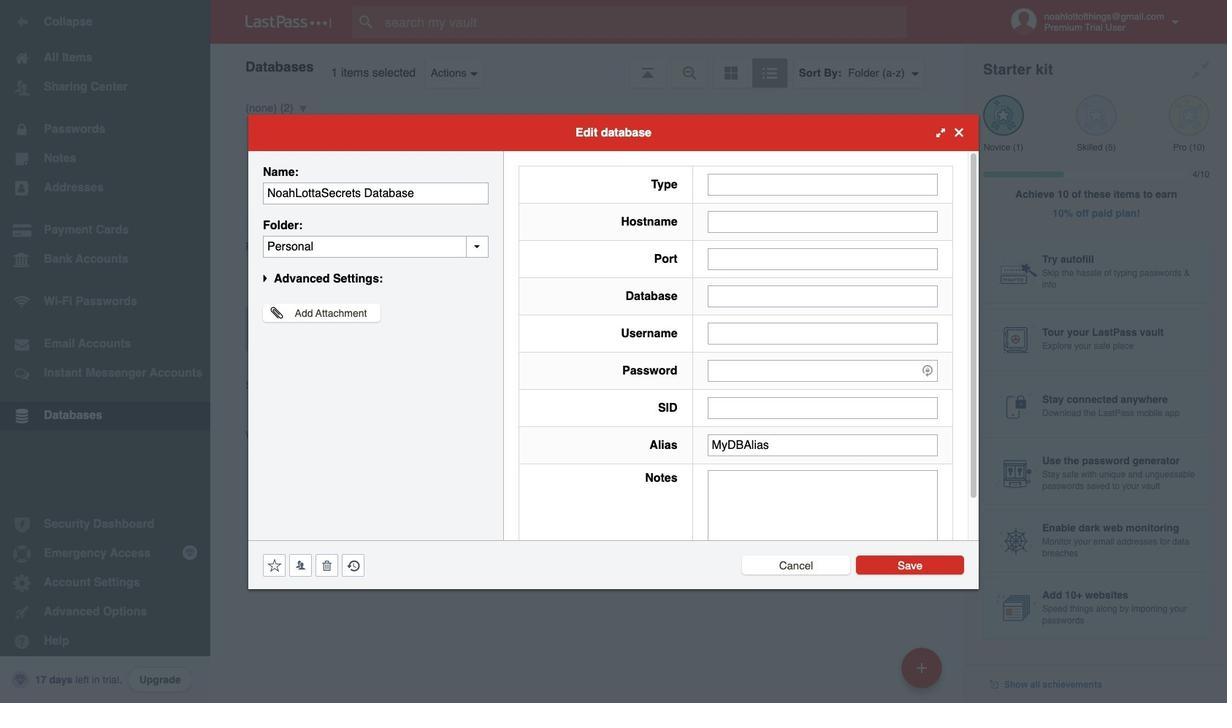 Task type: describe. For each thing, give the bounding box(es) containing it.
Search search field
[[352, 6, 936, 38]]



Task type: locate. For each thing, give the bounding box(es) containing it.
dialog
[[248, 114, 979, 589]]

lastpass image
[[245, 15, 332, 28]]

search my vault text field
[[352, 6, 936, 38]]

new item image
[[917, 663, 927, 673]]

None text field
[[263, 236, 489, 257], [707, 397, 938, 419], [707, 434, 938, 456], [263, 236, 489, 257], [707, 397, 938, 419], [707, 434, 938, 456]]

vault options navigation
[[210, 44, 966, 88]]

main navigation navigation
[[0, 0, 210, 703]]

new item navigation
[[896, 643, 951, 703]]

None password field
[[707, 360, 938, 382]]

None text field
[[707, 173, 938, 195], [263, 182, 489, 204], [707, 211, 938, 233], [707, 248, 938, 270], [707, 285, 938, 307], [707, 322, 938, 344], [707, 470, 938, 561], [707, 173, 938, 195], [263, 182, 489, 204], [707, 211, 938, 233], [707, 248, 938, 270], [707, 285, 938, 307], [707, 322, 938, 344], [707, 470, 938, 561]]



